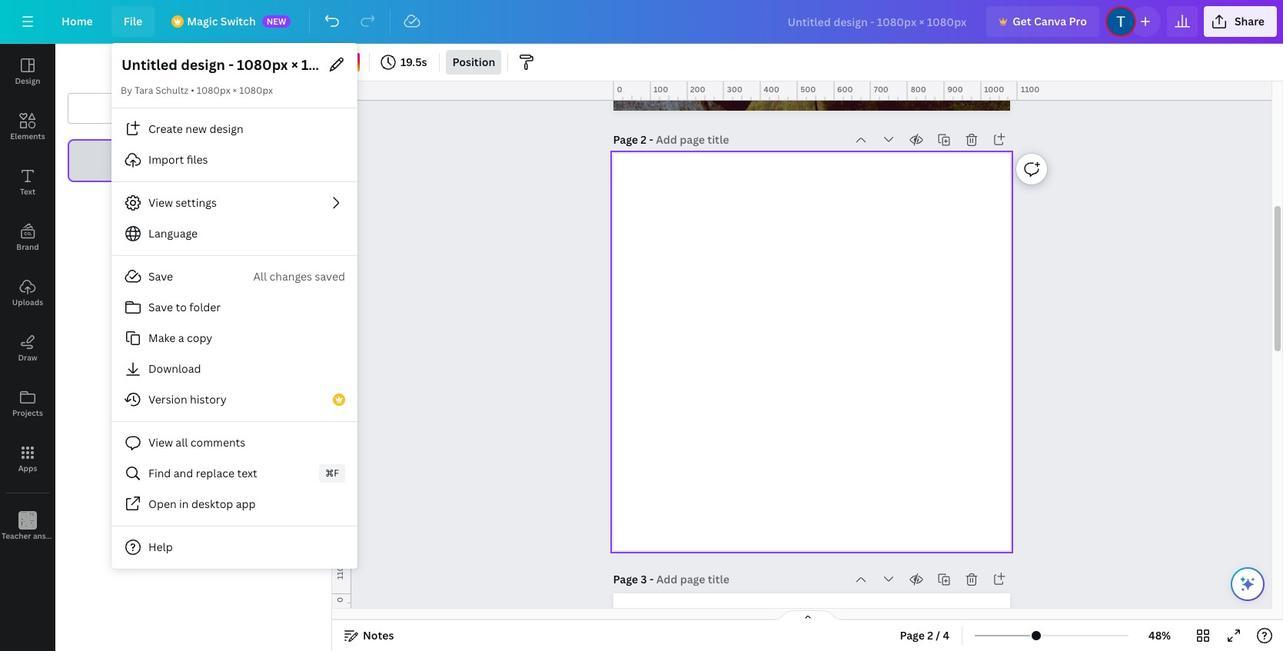 Task type: vqa. For each thing, say whether or not it's contained in the screenshot.
1100 to the top
yes



Task type: locate. For each thing, give the bounding box(es) containing it.
all for all changes saved
[[253, 269, 267, 284]]

1 horizontal spatial 2
[[928, 628, 934, 643]]

1 vertical spatial -
[[650, 572, 654, 587]]

page title text field down 200 on the top of page
[[656, 132, 731, 148]]

language
[[148, 226, 198, 241]]

1 view from the top
[[148, 195, 173, 210]]

page 2 -
[[613, 132, 656, 147]]

0 up notes button
[[335, 598, 345, 603]]

;
[[27, 532, 29, 542]]

0 horizontal spatial 1080px
[[197, 84, 230, 97]]

1080px
[[197, 84, 230, 97], [239, 84, 273, 97]]

new
[[186, 122, 207, 136]]

2 inside button
[[928, 628, 934, 643]]

save up save to folder
[[148, 269, 173, 284]]

1 horizontal spatial all
[[253, 269, 267, 284]]

2
[[641, 132, 647, 147], [928, 628, 934, 643]]

3
[[641, 572, 647, 587]]

save left to
[[148, 300, 173, 315]]

copy
[[187, 331, 212, 345]]

1 page title text field from the top
[[656, 132, 731, 148]]

#ffffff image
[[341, 53, 360, 72]]

1 vertical spatial view
[[148, 435, 173, 450]]

import files button
[[112, 145, 358, 175]]

2 for /
[[928, 628, 934, 643]]

2 - from the top
[[650, 572, 654, 587]]

1 horizontal spatial design title text field
[[776, 6, 981, 37]]

history
[[190, 392, 227, 407]]

0 vertical spatial page title text field
[[656, 132, 731, 148]]

settings
[[176, 195, 217, 210]]

by tara schultz
[[121, 84, 189, 97]]

0 vertical spatial design title text field
[[776, 6, 981, 37]]

page for page 2
[[613, 132, 638, 147]]

all for all
[[125, 101, 138, 115]]

view left all
[[148, 435, 173, 450]]

1 vertical spatial 2
[[928, 628, 934, 643]]

get
[[1013, 14, 1032, 28]]

0 left the 100 on the right
[[617, 84, 622, 95]]

home link
[[49, 6, 105, 37]]

teacher answer keys
[[2, 531, 78, 541]]

arrange button
[[68, 50, 197, 79]]

1 horizontal spatial 1080px
[[239, 84, 273, 97]]

1 vertical spatial all
[[253, 269, 267, 284]]

download button
[[112, 354, 358, 384]]

0 vertical spatial -
[[649, 132, 654, 147]]

page inside button
[[900, 628, 925, 643]]

1100 up notes button
[[335, 561, 345, 580]]

19.5s button
[[376, 50, 433, 75]]

page title text field right 3
[[656, 572, 731, 588]]

view settings
[[148, 195, 217, 210]]

tara
[[135, 84, 153, 97]]

1100 right 1000
[[1021, 84, 1040, 95]]

view inside dropdown button
[[148, 195, 173, 210]]

Design title text field
[[776, 6, 981, 37], [121, 52, 321, 77]]

view all comments
[[148, 435, 246, 450]]

page for page 3
[[613, 572, 638, 587]]

800
[[911, 84, 926, 95]]

1 horizontal spatial 1100
[[1021, 84, 1040, 95]]

0 vertical spatial 2
[[641, 132, 647, 147]]

save to folder
[[148, 300, 221, 315]]

1 save from the top
[[148, 269, 173, 284]]

page 2 / 4
[[900, 628, 950, 643]]

0 vertical spatial 0
[[617, 84, 622, 95]]

keys
[[61, 531, 78, 541]]

0 vertical spatial save
[[148, 269, 173, 284]]

save inside button
[[148, 300, 173, 315]]

2 view from the top
[[148, 435, 173, 450]]

magic switch
[[187, 14, 256, 28]]

view up the language
[[148, 195, 173, 210]]

200
[[691, 84, 706, 95]]

view inside button
[[148, 435, 173, 450]]

get canva pro button
[[987, 6, 1100, 37]]

brand button
[[0, 210, 55, 265]]

save to folder button
[[112, 292, 358, 323]]

1 horizontal spatial 0
[[617, 84, 622, 95]]

download
[[148, 361, 201, 376]]

400
[[764, 84, 780, 95]]

view
[[148, 195, 173, 210], [148, 435, 173, 450]]

0 vertical spatial page
[[613, 132, 638, 147]]

folder
[[189, 300, 221, 315]]

all down by
[[125, 101, 138, 115]]

48%
[[1149, 628, 1171, 643]]

magic
[[187, 14, 218, 28]]

elements
[[10, 131, 45, 141]]

all inside button
[[125, 101, 138, 115]]

brand
[[16, 241, 39, 252]]

2 save from the top
[[148, 300, 173, 315]]

-
[[649, 132, 654, 147], [650, 572, 654, 587]]

share
[[1235, 14, 1265, 28]]

design
[[15, 75, 40, 86]]

900
[[948, 84, 963, 95]]

layers button
[[197, 50, 319, 79]]

1 vertical spatial page title text field
[[656, 572, 731, 588]]

text
[[20, 186, 35, 197]]

layers
[[241, 57, 275, 72]]

2 page title text field from the top
[[656, 572, 731, 588]]

saved
[[315, 269, 345, 284]]

1080px left "×"
[[197, 84, 230, 97]]

0 horizontal spatial 2
[[641, 132, 647, 147]]

side panel tab list
[[0, 44, 78, 554]]

all
[[125, 101, 138, 115], [253, 269, 267, 284]]

0 horizontal spatial 0
[[335, 598, 345, 603]]

find
[[148, 466, 171, 481]]

0
[[617, 84, 622, 95], [335, 598, 345, 603]]

Page title text field
[[656, 132, 731, 148], [656, 572, 731, 588]]

language button
[[112, 218, 358, 249]]

and
[[174, 466, 193, 481]]

design title text field up 700
[[776, 6, 981, 37]]

save for save
[[148, 269, 173, 284]]

design title text field up "×"
[[121, 52, 321, 77]]

500
[[801, 84, 816, 95]]

48% button
[[1135, 624, 1185, 648]]

- for page 3 -
[[650, 572, 654, 587]]

create new design button
[[112, 114, 358, 145]]

0 horizontal spatial design title text field
[[121, 52, 321, 77]]

2 vertical spatial page
[[900, 628, 925, 643]]

0 vertical spatial view
[[148, 195, 173, 210]]

1 vertical spatial save
[[148, 300, 173, 315]]

projects button
[[0, 376, 55, 431]]

all left changes
[[253, 269, 267, 284]]

view all comments button
[[112, 428, 358, 458]]

page title text field for page 3 -
[[656, 572, 731, 588]]

all changes saved
[[253, 269, 345, 284]]

create
[[148, 122, 183, 136]]

notes
[[363, 628, 394, 643]]

1 vertical spatial 1100
[[335, 561, 345, 580]]

a
[[178, 331, 184, 345]]

1 - from the top
[[649, 132, 654, 147]]

show pages image
[[771, 610, 845, 622]]

open in desktop app
[[148, 497, 256, 511]]

help
[[148, 540, 173, 554]]

1 vertical spatial page
[[613, 572, 638, 587]]

canva
[[1034, 14, 1067, 28]]

1080px up overlapping
[[239, 84, 273, 97]]

uploads
[[12, 297, 43, 308]]

make a copy
[[148, 331, 212, 345]]

0 vertical spatial all
[[125, 101, 138, 115]]

design title text field inside main menu bar
[[776, 6, 981, 37]]

0 horizontal spatial all
[[125, 101, 138, 115]]

1 vertical spatial 0
[[335, 598, 345, 603]]



Task type: describe. For each thing, give the bounding box(es) containing it.
text
[[237, 466, 258, 481]]

help button
[[112, 532, 358, 563]]

app
[[236, 497, 256, 511]]

by
[[121, 84, 132, 97]]

arrange
[[111, 57, 153, 72]]

4
[[943, 628, 950, 643]]

elements button
[[0, 99, 55, 155]]

get canva pro
[[1013, 14, 1087, 28]]

save for save to folder
[[148, 300, 173, 315]]

make a copy button
[[112, 323, 358, 354]]

0 vertical spatial 1100
[[1021, 84, 1040, 95]]

file
[[124, 14, 142, 28]]

apps
[[18, 463, 37, 474]]

page 2 / 4 button
[[894, 624, 956, 648]]

schultz
[[156, 84, 189, 97]]

make
[[148, 331, 176, 345]]

version history
[[148, 392, 227, 407]]

new
[[267, 15, 286, 27]]

in
[[179, 497, 189, 511]]

600
[[838, 84, 853, 95]]

view for view settings
[[148, 195, 173, 210]]

page 3 -
[[613, 572, 656, 587]]

- for page 2 -
[[649, 132, 654, 147]]

1 1080px from the left
[[197, 84, 230, 97]]

draw
[[18, 352, 37, 363]]

page title text field for page 2 -
[[656, 132, 731, 148]]

comments
[[191, 435, 246, 450]]

design
[[210, 122, 243, 136]]

projects
[[12, 408, 43, 418]]

home
[[62, 14, 93, 28]]

version
[[148, 392, 187, 407]]

desktop
[[191, 497, 233, 511]]

Overlapping button
[[195, 96, 315, 121]]

uploads button
[[0, 265, 55, 321]]

canva assistant image
[[1239, 575, 1257, 594]]

find and replace text
[[148, 466, 258, 481]]

teacher
[[2, 531, 31, 541]]

1 vertical spatial design title text field
[[121, 52, 321, 77]]

All button
[[72, 96, 192, 121]]

position
[[453, 55, 495, 69]]

version history button
[[112, 384, 358, 415]]

design button
[[0, 44, 55, 99]]

100
[[654, 84, 669, 95]]

300
[[727, 84, 743, 95]]

1000
[[984, 84, 1004, 95]]

answer
[[33, 531, 60, 541]]

file button
[[111, 6, 155, 37]]

notes button
[[338, 624, 400, 648]]

0 horizontal spatial 1100
[[335, 561, 345, 580]]

1080px × 1080px
[[197, 84, 273, 97]]

19.5s
[[401, 55, 427, 69]]

import
[[148, 152, 184, 167]]

all
[[176, 435, 188, 450]]

pro
[[1069, 14, 1087, 28]]

2 for -
[[641, 132, 647, 147]]

view for view all comments
[[148, 435, 173, 450]]

switch
[[221, 14, 256, 28]]

×
[[233, 84, 237, 97]]

to
[[176, 300, 187, 315]]

/
[[936, 628, 941, 643]]

2 1080px from the left
[[239, 84, 273, 97]]

text button
[[0, 155, 55, 210]]

overlapping
[[223, 101, 287, 115]]

replace
[[196, 466, 235, 481]]

view settings button
[[112, 188, 358, 218]]

700
[[874, 84, 889, 95]]

files
[[187, 152, 208, 167]]

main menu bar
[[0, 0, 1283, 44]]

share button
[[1204, 6, 1277, 37]]

⌘f
[[325, 467, 339, 480]]

position button
[[446, 50, 502, 75]]

changes
[[270, 269, 312, 284]]



